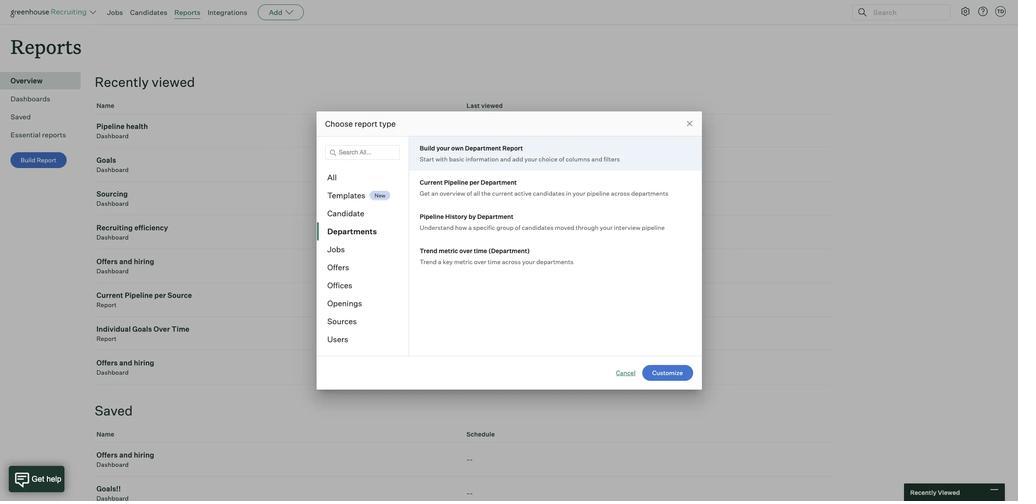 Task type: describe. For each thing, give the bounding box(es) containing it.
viewed for recently viewed
[[152, 74, 195, 90]]

pm for recruiting efficiency
[[510, 228, 521, 237]]

openings
[[328, 298, 362, 308]]

report for current pipeline per source
[[97, 301, 117, 309]]

sourcing
[[97, 190, 128, 198]]

3 dashboard from the top
[[97, 200, 129, 207]]

build report button
[[11, 152, 67, 168]]

essential reports link
[[11, 130, 77, 140]]

candidates link
[[130, 8, 167, 17]]

add
[[513, 155, 524, 163]]

td button
[[994, 4, 1008, 18]]

viewed
[[938, 489, 961, 496]]

departments inside trend metric over time (department) trend a key metric over time across your departments
[[537, 258, 574, 265]]

current pipeline per department get an overview of all the current active candidates in your pipeline across departments
[[420, 179, 669, 197]]

offers inside 'choose report type' "dialog"
[[328, 262, 349, 272]]

pm for sourcing
[[510, 194, 521, 203]]

1 vertical spatial over
[[474, 258, 487, 265]]

users
[[328, 334, 349, 344]]

(department)
[[489, 247, 530, 254]]

-- for goals!!
[[467, 489, 473, 498]]

candidates
[[130, 8, 167, 17]]

cancel link
[[616, 369, 636, 377]]

across inside current pipeline per department get an overview of all the current active candidates in your pipeline across departments
[[611, 190, 630, 197]]

templates
[[328, 190, 366, 200]]

group
[[497, 224, 514, 231]]

dashboards
[[11, 94, 50, 103]]

candidates inside current pipeline per department get an overview of all the current active candidates in your pipeline across departments
[[533, 190, 565, 197]]

1 trend from the top
[[420, 247, 438, 254]]

time
[[172, 325, 190, 334]]

individual goals over time report
[[97, 325, 190, 342]]

basic
[[449, 155, 465, 163]]

last
[[467, 102, 480, 109]]

0 horizontal spatial reports
[[11, 33, 82, 59]]

1:43
[[491, 126, 505, 135]]

5 dashboard from the top
[[97, 267, 129, 275]]

all
[[474, 190, 480, 197]]

name for saved
[[97, 431, 114, 438]]

6 dashboard from the top
[[97, 369, 129, 376]]

today, 12:59 pm
[[467, 160, 521, 169]]

overview
[[440, 190, 466, 197]]

an
[[432, 190, 439, 197]]

and up goals!!
[[119, 451, 132, 459]]

get
[[420, 190, 430, 197]]

hiring for today, 12:57 pm
[[134, 257, 154, 266]]

start
[[420, 155, 434, 163]]

across inside trend metric over time (department) trend a key metric over time across your departments
[[502, 258, 521, 265]]

customize
[[653, 369, 683, 376]]

department for all
[[481, 179, 517, 186]]

your inside trend metric over time (department) trend a key metric over time across your departments
[[523, 258, 535, 265]]

per for department
[[470, 179, 480, 186]]

saved link
[[11, 112, 77, 122]]

offers and hiring dashboard for today, 12:57 pm
[[97, 257, 154, 275]]

type
[[380, 119, 396, 129]]

0 horizontal spatial jobs
[[107, 8, 123, 17]]

goals dashboard
[[97, 156, 129, 173]]

recruiting
[[97, 223, 133, 232]]

history
[[445, 213, 468, 220]]

today, 12:58 pm for dashboard
[[467, 194, 521, 203]]

12:58 for dashboard
[[491, 194, 509, 203]]

12:59
[[491, 160, 509, 169]]

per for source
[[154, 291, 166, 300]]

key
[[443, 258, 453, 265]]

choose
[[325, 119, 353, 129]]

all
[[328, 172, 337, 182]]

12:57
[[491, 262, 508, 270]]

departments
[[328, 226, 377, 236]]

saved inside saved link
[[11, 112, 31, 121]]

report inside button
[[37, 156, 56, 164]]

sources
[[328, 316, 357, 326]]

pm for offers and hiring
[[510, 262, 521, 270]]

0 vertical spatial reports
[[174, 8, 201, 17]]

department for group
[[478, 213, 514, 220]]

schedule
[[467, 431, 495, 438]]

offices
[[328, 280, 353, 290]]

of inside pipeline history by department understand how a specific group of candidates moved through your interview pipeline
[[515, 224, 521, 231]]

jobs link
[[107, 8, 123, 17]]

dashboard inside pipeline health dashboard
[[97, 132, 129, 140]]

offers and hiring dashboard for --
[[97, 451, 154, 468]]

understand
[[420, 224, 454, 231]]

information
[[466, 155, 499, 163]]

jobs inside 'choose report type' "dialog"
[[328, 244, 345, 254]]

pipeline health dashboard
[[97, 122, 148, 140]]

own
[[451, 144, 464, 152]]

goals inside individual goals over time report
[[132, 325, 152, 334]]

viewed for last viewed
[[482, 102, 503, 109]]

1 vertical spatial metric
[[454, 258, 473, 265]]

pipeline for interview
[[642, 224, 665, 231]]

1 vertical spatial time
[[488, 258, 501, 265]]

choose report type dialog
[[317, 111, 702, 390]]

td
[[998, 8, 1005, 14]]

candidate
[[328, 208, 365, 218]]

trend metric over time (department) trend a key metric over time across your departments
[[420, 247, 574, 265]]

and down individual goals over time report
[[119, 359, 132, 367]]

last viewed
[[467, 102, 503, 109]]

pipeline history by department understand how a specific group of candidates moved through your interview pipeline
[[420, 213, 665, 231]]

over
[[154, 325, 170, 334]]

today, 12:58 pm for efficiency
[[467, 228, 521, 237]]

offers up goals!!
[[97, 451, 118, 459]]

health
[[126, 122, 148, 131]]

candidates inside pipeline history by department understand how a specific group of candidates moved through your interview pipeline
[[522, 224, 554, 231]]

goals!!
[[97, 484, 121, 493]]

filters
[[604, 155, 620, 163]]

0 vertical spatial time
[[474, 247, 488, 254]]

cancel
[[616, 369, 636, 376]]

recruiting efficiency dashboard
[[97, 223, 168, 241]]

pm for pipeline health
[[506, 126, 517, 135]]

of inside build your own department report start with basic information and add your choice of columns and filters
[[559, 155, 565, 163]]

through
[[576, 224, 599, 231]]



Task type: vqa. For each thing, say whether or not it's contained in the screenshot.


Task type: locate. For each thing, give the bounding box(es) containing it.
your down (department)
[[523, 258, 535, 265]]

0 vertical spatial 12:58
[[491, 194, 509, 203]]

metric right key at left
[[454, 258, 473, 265]]

department up current
[[481, 179, 517, 186]]

1 offers and hiring dashboard from the top
[[97, 257, 154, 275]]

0 horizontal spatial per
[[154, 291, 166, 300]]

0 vertical spatial per
[[470, 179, 480, 186]]

overview
[[11, 76, 43, 85]]

choose report type
[[325, 119, 396, 129]]

over
[[460, 247, 473, 254], [474, 258, 487, 265]]

dashboard down sourcing
[[97, 200, 129, 207]]

--
[[467, 455, 473, 464], [467, 489, 473, 498]]

jobs
[[107, 8, 123, 17], [328, 244, 345, 254]]

sourcing dashboard
[[97, 190, 129, 207]]

7 dashboard from the top
[[97, 461, 129, 468]]

today, for goals
[[467, 160, 489, 169]]

0 vertical spatial hiring
[[134, 257, 154, 266]]

1 vertical spatial jobs
[[328, 244, 345, 254]]

2 offers and hiring dashboard from the top
[[97, 359, 154, 376]]

specific
[[473, 224, 496, 231]]

goals left over
[[132, 325, 152, 334]]

build
[[420, 144, 435, 152], [21, 156, 35, 164]]

2 vertical spatial offers and hiring dashboard
[[97, 451, 154, 468]]

1 vertical spatial viewed
[[482, 102, 503, 109]]

0 vertical spatial departments
[[632, 190, 669, 197]]

dashboard inside recruiting efficiency dashboard
[[97, 233, 129, 241]]

pipeline
[[587, 190, 610, 197], [642, 224, 665, 231]]

department up group on the top of page
[[478, 213, 514, 220]]

4 dashboard from the top
[[97, 233, 129, 241]]

current for current pipeline per department
[[420, 179, 443, 186]]

trend
[[420, 247, 438, 254], [420, 258, 437, 265]]

pipeline up understand
[[420, 213, 444, 220]]

build report
[[21, 156, 56, 164]]

choice
[[539, 155, 558, 163]]

12:58
[[491, 194, 509, 203], [491, 228, 509, 237]]

name for recently viewed
[[97, 102, 114, 109]]

1 vertical spatial reports
[[11, 33, 82, 59]]

current inside current pipeline per source report
[[97, 291, 123, 300]]

over left 12:57
[[474, 258, 487, 265]]

across up interview
[[611, 190, 630, 197]]

0 vertical spatial --
[[467, 455, 473, 464]]

1 vertical spatial offers and hiring dashboard
[[97, 359, 154, 376]]

pm up (department)
[[510, 228, 521, 237]]

0 horizontal spatial across
[[502, 258, 521, 265]]

metric
[[439, 247, 458, 254], [454, 258, 473, 265]]

active
[[515, 190, 532, 197]]

1 name from the top
[[97, 102, 114, 109]]

essential
[[11, 130, 41, 139]]

per inside current pipeline per source report
[[154, 291, 166, 300]]

-
[[467, 455, 470, 464], [470, 455, 473, 464], [467, 489, 470, 498], [470, 489, 473, 498]]

2 horizontal spatial of
[[559, 155, 565, 163]]

1 vertical spatial trend
[[420, 258, 437, 265]]

pm right the
[[510, 194, 521, 203]]

build down 'essential'
[[21, 156, 35, 164]]

pipeline inside current pipeline per department get an overview of all the current active candidates in your pipeline across departments
[[444, 179, 468, 186]]

pm right 1:43
[[506, 126, 517, 135]]

2 today, 12:58 pm from the top
[[467, 228, 521, 237]]

a inside pipeline history by department understand how a specific group of candidates moved through your interview pipeline
[[469, 224, 472, 231]]

current pipeline per source report
[[97, 291, 192, 309]]

current for current pipeline per source
[[97, 291, 123, 300]]

report down essential reports link
[[37, 156, 56, 164]]

1 horizontal spatial build
[[420, 144, 435, 152]]

1 vertical spatial goals
[[132, 325, 152, 334]]

0 horizontal spatial pipeline
[[587, 190, 610, 197]]

1 horizontal spatial pipeline
[[642, 224, 665, 231]]

1 horizontal spatial recently
[[911, 489, 937, 496]]

pipeline right interview
[[642, 224, 665, 231]]

reports
[[174, 8, 201, 17], [11, 33, 82, 59]]

a left key at left
[[438, 258, 442, 265]]

1 horizontal spatial jobs
[[328, 244, 345, 254]]

2 today, from the top
[[467, 160, 489, 169]]

goals
[[97, 156, 116, 165], [132, 325, 152, 334]]

departments down moved at top right
[[537, 258, 574, 265]]

0 vertical spatial today, 12:58 pm
[[467, 194, 521, 203]]

time
[[474, 247, 488, 254], [488, 258, 501, 265]]

1 horizontal spatial current
[[420, 179, 443, 186]]

1 today, from the top
[[467, 126, 489, 135]]

goals down pipeline health dashboard
[[97, 156, 116, 165]]

pipeline inside pipeline health dashboard
[[97, 122, 125, 131]]

columns
[[566, 155, 591, 163]]

today, left 12:57
[[467, 262, 489, 270]]

offers and hiring dashboard up goals!!
[[97, 451, 154, 468]]

source
[[168, 291, 192, 300]]

trend down understand
[[420, 247, 438, 254]]

and down recruiting efficiency dashboard
[[119, 257, 132, 266]]

0 vertical spatial current
[[420, 179, 443, 186]]

dashboard
[[97, 132, 129, 140], [97, 166, 129, 173], [97, 200, 129, 207], [97, 233, 129, 241], [97, 267, 129, 275], [97, 369, 129, 376], [97, 461, 129, 468]]

and
[[500, 155, 511, 163], [592, 155, 603, 163], [119, 257, 132, 266], [119, 359, 132, 367], [119, 451, 132, 459]]

0 vertical spatial a
[[469, 224, 472, 231]]

0 horizontal spatial time
[[474, 247, 488, 254]]

3 offers and hiring dashboard from the top
[[97, 451, 154, 468]]

2 trend from the top
[[420, 258, 437, 265]]

how
[[455, 224, 467, 231]]

build inside button
[[21, 156, 35, 164]]

your inside current pipeline per department get an overview of all the current active candidates in your pipeline across departments
[[573, 190, 586, 197]]

offers and hiring dashboard
[[97, 257, 154, 275], [97, 359, 154, 376], [97, 451, 154, 468]]

efficiency
[[134, 223, 168, 232]]

pipeline inside current pipeline per department get an overview of all the current active candidates in your pipeline across departments
[[587, 190, 610, 197]]

reports link
[[174, 8, 201, 17]]

report inside build your own department report start with basic information and add your choice of columns and filters
[[503, 144, 523, 152]]

add button
[[258, 4, 304, 20]]

dashboard up current pipeline per source report
[[97, 267, 129, 275]]

1 vertical spatial of
[[467, 190, 472, 197]]

current
[[492, 190, 513, 197]]

dashboard up goals!!
[[97, 461, 129, 468]]

1 horizontal spatial goals
[[132, 325, 152, 334]]

0 vertical spatial of
[[559, 155, 565, 163]]

jobs down the "departments"
[[328, 244, 345, 254]]

today, for recruiting efficiency
[[467, 228, 489, 237]]

report for build your own department report
[[503, 144, 523, 152]]

1 horizontal spatial time
[[488, 258, 501, 265]]

0 vertical spatial candidates
[[533, 190, 565, 197]]

12:58 up (department)
[[491, 228, 509, 237]]

overview link
[[11, 76, 77, 86]]

with
[[436, 155, 448, 163]]

per left source on the bottom of the page
[[154, 291, 166, 300]]

a for key
[[438, 258, 442, 265]]

pm right the 12:59
[[510, 160, 521, 169]]

current inside current pipeline per department get an overview of all the current active candidates in your pipeline across departments
[[420, 179, 443, 186]]

offers down recruiting
[[97, 257, 118, 266]]

departments inside current pipeline per department get an overview of all the current active candidates in your pipeline across departments
[[632, 190, 669, 197]]

1 vertical spatial departments
[[537, 258, 574, 265]]

a for specific
[[469, 224, 472, 231]]

pipeline for your
[[587, 190, 610, 197]]

0 vertical spatial build
[[420, 144, 435, 152]]

build for build your own department report start with basic information and add your choice of columns and filters
[[420, 144, 435, 152]]

0 vertical spatial across
[[611, 190, 630, 197]]

a
[[469, 224, 472, 231], [438, 258, 442, 265]]

0 horizontal spatial goals
[[97, 156, 116, 165]]

reports right candidates link on the left top of page
[[174, 8, 201, 17]]

0 vertical spatial department
[[465, 144, 501, 152]]

pipeline inside pipeline history by department understand how a specific group of candidates moved through your interview pipeline
[[642, 224, 665, 231]]

0 vertical spatial saved
[[11, 112, 31, 121]]

dashboards link
[[11, 94, 77, 104]]

today, 1:43 pm
[[467, 126, 517, 135]]

departments
[[632, 190, 669, 197], [537, 258, 574, 265]]

today, up by
[[467, 194, 489, 203]]

build inside build your own department report start with basic information and add your choice of columns and filters
[[420, 144, 435, 152]]

today, left the 12:59
[[467, 160, 489, 169]]

1 horizontal spatial saved
[[95, 402, 133, 419]]

greenhouse recruiting image
[[11, 7, 90, 18]]

of left "all"
[[467, 190, 472, 197]]

your inside pipeline history by department understand how a specific group of candidates moved through your interview pipeline
[[600, 224, 613, 231]]

td button
[[996, 6, 1007, 17]]

0 horizontal spatial build
[[21, 156, 35, 164]]

viewed
[[152, 74, 195, 90], [482, 102, 503, 109]]

a inside trend metric over time (department) trend a key metric over time across your departments
[[438, 258, 442, 265]]

4 today, from the top
[[467, 228, 489, 237]]

in
[[566, 190, 572, 197]]

0 vertical spatial viewed
[[152, 74, 195, 90]]

pipeline up individual goals over time report
[[125, 291, 153, 300]]

pipeline inside current pipeline per source report
[[125, 291, 153, 300]]

0 horizontal spatial viewed
[[152, 74, 195, 90]]

0 vertical spatial goals
[[97, 156, 116, 165]]

current
[[420, 179, 443, 186], [97, 291, 123, 300]]

today, for sourcing
[[467, 194, 489, 203]]

time down (department)
[[488, 258, 501, 265]]

today, for offers and hiring
[[467, 262, 489, 270]]

build for build report
[[21, 156, 35, 164]]

today, for pipeline health
[[467, 126, 489, 135]]

offers
[[97, 257, 118, 266], [328, 262, 349, 272], [97, 359, 118, 367], [97, 451, 118, 459]]

candidates left in
[[533, 190, 565, 197]]

1 horizontal spatial a
[[469, 224, 472, 231]]

0 horizontal spatial of
[[467, 190, 472, 197]]

12:58 right "all"
[[491, 194, 509, 203]]

the
[[482, 190, 491, 197]]

individual
[[97, 325, 131, 334]]

1 horizontal spatial viewed
[[482, 102, 503, 109]]

offers and hiring dashboard down individual goals over time report
[[97, 359, 154, 376]]

trend left key at left
[[420, 258, 437, 265]]

2 -- from the top
[[467, 489, 473, 498]]

add
[[269, 8, 283, 17]]

1 vertical spatial today, 12:58 pm
[[467, 228, 521, 237]]

dashboard up sourcing
[[97, 166, 129, 173]]

department inside current pipeline per department get an overview of all the current active candidates in your pipeline across departments
[[481, 179, 517, 186]]

0 horizontal spatial departments
[[537, 258, 574, 265]]

1 12:58 from the top
[[491, 194, 509, 203]]

0 horizontal spatial over
[[460, 247, 473, 254]]

1 -- from the top
[[467, 455, 473, 464]]

0 vertical spatial name
[[97, 102, 114, 109]]

current up an
[[420, 179, 443, 186]]

0 vertical spatial metric
[[439, 247, 458, 254]]

report
[[355, 119, 378, 129]]

pipeline
[[97, 122, 125, 131], [444, 179, 468, 186], [420, 213, 444, 220], [125, 291, 153, 300]]

candidates left moved at top right
[[522, 224, 554, 231]]

report up individual
[[97, 301, 117, 309]]

integrations link
[[208, 8, 248, 17]]

of
[[559, 155, 565, 163], [467, 190, 472, 197], [515, 224, 521, 231]]

0 horizontal spatial recently
[[95, 74, 149, 90]]

dashboard down recruiting
[[97, 233, 129, 241]]

2 vertical spatial department
[[478, 213, 514, 220]]

dashboard down health
[[97, 132, 129, 140]]

Search text field
[[872, 6, 943, 19]]

build your own department report start with basic information and add your choice of columns and filters
[[420, 144, 620, 163]]

pipeline left health
[[97, 122, 125, 131]]

recently for recently viewed
[[911, 489, 937, 496]]

recently viewed
[[95, 74, 195, 90]]

customize button
[[643, 365, 693, 381]]

1 today, 12:58 pm from the top
[[467, 194, 521, 203]]

0 vertical spatial jobs
[[107, 8, 123, 17]]

goals inside goals dashboard
[[97, 156, 116, 165]]

pm
[[506, 126, 517, 135], [510, 160, 521, 169], [510, 194, 521, 203], [510, 228, 521, 237], [510, 262, 521, 270]]

department up the information
[[465, 144, 501, 152]]

jobs left candidates link on the left top of page
[[107, 8, 123, 17]]

per inside current pipeline per department get an overview of all the current active candidates in your pipeline across departments
[[470, 179, 480, 186]]

per up "all"
[[470, 179, 480, 186]]

5 today, from the top
[[467, 262, 489, 270]]

interview
[[614, 224, 641, 231]]

2 vertical spatial of
[[515, 224, 521, 231]]

dashboard down individual
[[97, 369, 129, 376]]

today, left 1:43
[[467, 126, 489, 135]]

across
[[611, 190, 630, 197], [502, 258, 521, 265]]

pipeline right in
[[587, 190, 610, 197]]

your right add
[[525, 155, 538, 163]]

1 vertical spatial build
[[21, 156, 35, 164]]

essential reports
[[11, 130, 66, 139]]

1 horizontal spatial departments
[[632, 190, 669, 197]]

by
[[469, 213, 476, 220]]

department for information
[[465, 144, 501, 152]]

pm right 12:57
[[510, 262, 521, 270]]

1 horizontal spatial over
[[474, 258, 487, 265]]

per
[[470, 179, 480, 186], [154, 291, 166, 300]]

today, 12:57 pm
[[467, 262, 521, 270]]

integrations
[[208, 8, 248, 17]]

over down how
[[460, 247, 473, 254]]

recently for recently viewed
[[95, 74, 149, 90]]

1 hiring from the top
[[134, 257, 154, 266]]

of right choice
[[559, 155, 565, 163]]

1 dashboard from the top
[[97, 132, 129, 140]]

and left add
[[500, 155, 511, 163]]

12:58 for efficiency
[[491, 228, 509, 237]]

reports down greenhouse recruiting image
[[11, 33, 82, 59]]

1 vertical spatial department
[[481, 179, 517, 186]]

report for individual goals over time
[[97, 335, 117, 342]]

1 vertical spatial recently
[[911, 489, 937, 496]]

department inside build your own department report start with basic information and add your choice of columns and filters
[[465, 144, 501, 152]]

0 vertical spatial trend
[[420, 247, 438, 254]]

2 dashboard from the top
[[97, 166, 129, 173]]

configure image
[[961, 6, 971, 17]]

department inside pipeline history by department understand how a specific group of candidates moved through your interview pipeline
[[478, 213, 514, 220]]

and left filters
[[592, 155, 603, 163]]

-- for offers and hiring
[[467, 455, 473, 464]]

pm for goals
[[510, 160, 521, 169]]

1 vertical spatial a
[[438, 258, 442, 265]]

offers and hiring dashboard down recruiting efficiency dashboard
[[97, 257, 154, 275]]

0 horizontal spatial saved
[[11, 112, 31, 121]]

report up add
[[503, 144, 523, 152]]

Search All... text field
[[325, 145, 400, 160]]

1 horizontal spatial per
[[470, 179, 480, 186]]

across down (department)
[[502, 258, 521, 265]]

2 hiring from the top
[[134, 359, 154, 367]]

0 vertical spatial pipeline
[[587, 190, 610, 197]]

name
[[97, 102, 114, 109], [97, 431, 114, 438]]

of inside current pipeline per department get an overview of all the current active candidates in your pipeline across departments
[[467, 190, 472, 197]]

current up individual
[[97, 291, 123, 300]]

hiring for --
[[134, 451, 154, 459]]

0 horizontal spatial a
[[438, 258, 442, 265]]

of right group on the top of page
[[515, 224, 521, 231]]

1 vertical spatial per
[[154, 291, 166, 300]]

your up with
[[437, 144, 450, 152]]

2 12:58 from the top
[[491, 228, 509, 237]]

3 hiring from the top
[[134, 451, 154, 459]]

2 vertical spatial hiring
[[134, 451, 154, 459]]

offers down individual
[[97, 359, 118, 367]]

today, 12:58 pm up by
[[467, 194, 521, 203]]

1 vertical spatial --
[[467, 489, 473, 498]]

departments up interview
[[632, 190, 669, 197]]

recently viewed
[[911, 489, 961, 496]]

report down individual
[[97, 335, 117, 342]]

moved
[[555, 224, 575, 231]]

time up today, 12:57 pm
[[474, 247, 488, 254]]

0 horizontal spatial current
[[97, 291, 123, 300]]

today, 12:58 pm up (department)
[[467, 228, 521, 237]]

1 horizontal spatial across
[[611, 190, 630, 197]]

1 vertical spatial hiring
[[134, 359, 154, 367]]

new
[[375, 192, 386, 199]]

build up start
[[420, 144, 435, 152]]

0 vertical spatial over
[[460, 247, 473, 254]]

3 today, from the top
[[467, 194, 489, 203]]

pipeline inside pipeline history by department understand how a specific group of candidates moved through your interview pipeline
[[420, 213, 444, 220]]

2 name from the top
[[97, 431, 114, 438]]

metric up key at left
[[439, 247, 458, 254]]

today,
[[467, 126, 489, 135], [467, 160, 489, 169], [467, 194, 489, 203], [467, 228, 489, 237], [467, 262, 489, 270]]

a right how
[[469, 224, 472, 231]]

reports
[[42, 130, 66, 139]]

1 vertical spatial name
[[97, 431, 114, 438]]

0 vertical spatial recently
[[95, 74, 149, 90]]

report inside individual goals over time report
[[97, 335, 117, 342]]

report inside current pipeline per source report
[[97, 301, 117, 309]]

1 vertical spatial across
[[502, 258, 521, 265]]

your right through
[[600, 224, 613, 231]]

your right in
[[573, 190, 586, 197]]

1 vertical spatial 12:58
[[491, 228, 509, 237]]

1 horizontal spatial reports
[[174, 8, 201, 17]]

1 horizontal spatial of
[[515, 224, 521, 231]]

1 vertical spatial saved
[[95, 402, 133, 419]]

0 vertical spatial offers and hiring dashboard
[[97, 257, 154, 275]]

1 vertical spatial candidates
[[522, 224, 554, 231]]

1 vertical spatial pipeline
[[642, 224, 665, 231]]

1 vertical spatial current
[[97, 291, 123, 300]]

offers up offices
[[328, 262, 349, 272]]

pipeline up "overview"
[[444, 179, 468, 186]]

today, down by
[[467, 228, 489, 237]]



